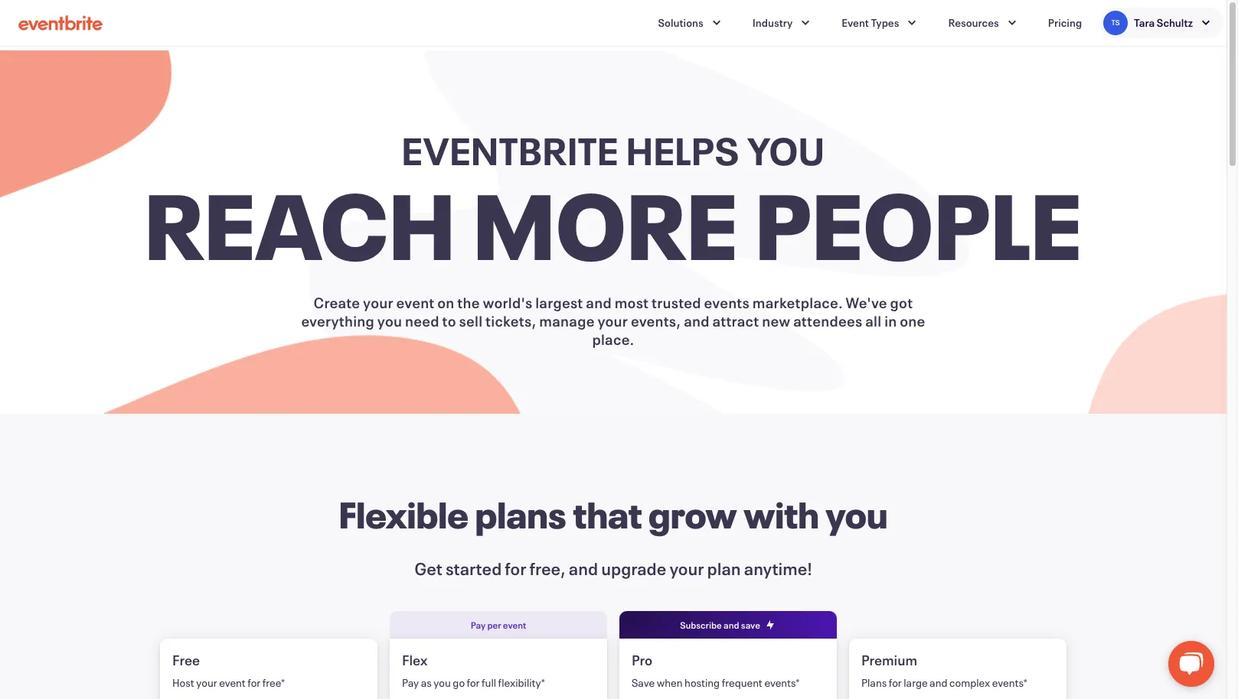 Task type: vqa. For each thing, say whether or not it's contained in the screenshot.
Create Events 'Link'
no



Task type: locate. For each thing, give the bounding box(es) containing it.
people
[[755, 164, 1082, 286]]

events*
[[765, 676, 800, 691], [992, 676, 1027, 691]]

you inside the flex pay as you go for full flexibility*
[[434, 676, 451, 691]]

per
[[487, 620, 501, 632]]

flexible
[[339, 491, 469, 539]]

you left need
[[377, 312, 402, 331]]

events* inside pro save when hosting frequent events*
[[765, 676, 800, 691]]

0 vertical spatial pay
[[471, 620, 486, 632]]

for inside the flex pay as you go for full flexibility*
[[467, 676, 480, 691]]

event inside create your event on the world's largest and most trusted events marketplace.  we've got everything you need to sell tickets, manage your events, and attract new attendees all in one place.
[[396, 293, 435, 312]]

free,
[[530, 558, 566, 580]]

0 horizontal spatial pay
[[402, 676, 419, 691]]

your inside free host your event for free*
[[196, 676, 217, 691]]

for left "free*"
[[248, 676, 261, 691]]

for left free, in the bottom of the page
[[505, 558, 526, 580]]

everything
[[301, 312, 375, 331]]

0 horizontal spatial events*
[[765, 676, 800, 691]]

premium
[[861, 652, 917, 670]]

for
[[505, 558, 526, 580], [248, 676, 261, 691], [467, 676, 480, 691], [889, 676, 902, 691]]

events* right 'complex'
[[992, 676, 1027, 691]]

event for per
[[503, 620, 526, 632]]

plans
[[475, 491, 566, 539]]

create your event on the world's largest and most trusted events marketplace.  we've got everything you need to sell tickets, manage your events, and attract new attendees all in one place.
[[301, 293, 926, 349]]

bolt fill_svg image
[[764, 620, 776, 632]]

on
[[437, 293, 455, 312]]

for left 'large'
[[889, 676, 902, 691]]

2 events* from the left
[[992, 676, 1027, 691]]

1 vertical spatial event
[[503, 620, 526, 632]]

premium plans for large and complex events*
[[861, 652, 1027, 691]]

place.
[[592, 330, 634, 349]]

for right go
[[467, 676, 480, 691]]

event types
[[842, 15, 899, 30]]

and left save
[[724, 620, 739, 632]]

events,
[[631, 312, 681, 331]]

eventbrite image
[[18, 15, 103, 31]]

pricing
[[1048, 15, 1082, 30]]

pay
[[471, 620, 486, 632], [402, 676, 419, 691]]

1 vertical spatial pay
[[402, 676, 419, 691]]

trusted
[[652, 293, 701, 312]]

event left on
[[396, 293, 435, 312]]

events* right 'frequent'
[[765, 676, 800, 691]]

event left "free*"
[[219, 676, 246, 691]]

all
[[865, 312, 882, 331]]

save
[[632, 676, 655, 691]]

that
[[573, 491, 642, 539]]

upgrade
[[601, 558, 666, 580]]

1 horizontal spatial you
[[434, 676, 451, 691]]

pay inside the flex pay as you go for full flexibility*
[[402, 676, 419, 691]]

largest
[[535, 293, 583, 312]]

2 horizontal spatial event
[[503, 620, 526, 632]]

0 horizontal spatial you
[[377, 312, 402, 331]]

industry
[[753, 15, 793, 30]]

tara schultz menu bar
[[1100, 8, 1224, 38]]

world's
[[483, 293, 533, 312]]

1 horizontal spatial event
[[396, 293, 435, 312]]

we've
[[846, 293, 887, 312]]

flexible plans that grow with you
[[339, 491, 888, 539]]

1 horizontal spatial events*
[[992, 676, 1027, 691]]

0 vertical spatial event
[[396, 293, 435, 312]]

solutions
[[658, 15, 704, 30]]

pricing link
[[1036, 8, 1094, 38]]

event
[[396, 293, 435, 312], [503, 620, 526, 632], [219, 676, 246, 691]]

pay left per
[[471, 620, 486, 632]]

you right as at the left
[[434, 676, 451, 691]]

event right per
[[503, 620, 526, 632]]

2 vertical spatial you
[[434, 676, 451, 691]]

pay left as at the left
[[402, 676, 419, 691]]

eventbrite helps you
[[402, 126, 825, 175]]

create
[[314, 293, 360, 312]]

and
[[586, 293, 612, 312], [684, 312, 710, 331], [569, 558, 598, 580], [724, 620, 739, 632], [930, 676, 948, 691]]

you right the with at the bottom right of page
[[826, 491, 888, 539]]

1 events* from the left
[[765, 676, 800, 691]]

full
[[482, 676, 496, 691]]

for inside premium plans for large and complex events*
[[889, 676, 902, 691]]

solutions link
[[646, 8, 734, 38]]

started
[[446, 558, 502, 580]]

tara schultz
[[1134, 15, 1193, 30]]

0 vertical spatial you
[[377, 312, 402, 331]]

resources link
[[936, 8, 1030, 38]]

2 vertical spatial event
[[219, 676, 246, 691]]

host
[[172, 676, 194, 691]]

tickets,
[[486, 312, 536, 331]]

your right the "host"
[[196, 676, 217, 691]]

flex pay as you go for full flexibility*
[[402, 652, 545, 691]]

your
[[363, 293, 393, 312], [598, 312, 628, 331], [670, 558, 704, 580], [196, 676, 217, 691]]

reach more people
[[144, 164, 1082, 286]]

your left events,
[[598, 312, 628, 331]]

2 horizontal spatial you
[[826, 491, 888, 539]]

1 horizontal spatial pay
[[471, 620, 486, 632]]

your left plan in the right of the page
[[670, 558, 704, 580]]

0 horizontal spatial event
[[219, 676, 246, 691]]

subscribe
[[680, 620, 722, 632]]

free*
[[262, 676, 285, 691]]

chat widget region
[[1150, 626, 1227, 700]]

you
[[377, 312, 402, 331], [826, 491, 888, 539], [434, 676, 451, 691]]

and right 'large'
[[930, 676, 948, 691]]



Task type: describe. For each thing, give the bounding box(es) containing it.
plan
[[707, 558, 741, 580]]

sell
[[459, 312, 483, 331]]

attract
[[713, 312, 759, 331]]

events
[[704, 293, 750, 312]]

manage
[[539, 312, 595, 331]]

your right create
[[363, 293, 393, 312]]

plans
[[861, 676, 887, 691]]

pro save when hosting frequent events*
[[632, 652, 800, 691]]

schultz
[[1157, 15, 1193, 30]]

need
[[405, 312, 439, 331]]

events* inside premium plans for large and complex events*
[[992, 676, 1027, 691]]

event types link
[[830, 8, 930, 38]]

one
[[900, 312, 926, 331]]

and inside premium plans for large and complex events*
[[930, 676, 948, 691]]

large
[[904, 676, 928, 691]]

to
[[442, 312, 456, 331]]

tara
[[1134, 15, 1155, 30]]

get
[[414, 558, 442, 580]]

flex
[[402, 652, 428, 670]]

and left "attract"
[[684, 312, 710, 331]]

in
[[885, 312, 897, 331]]

attendees
[[793, 312, 863, 331]]

as
[[421, 676, 432, 691]]

event for your
[[396, 293, 435, 312]]

you inside create your event on the world's largest and most trusted events marketplace.  we've got everything you need to sell tickets, manage your events, and attract new attendees all in one place.
[[377, 312, 402, 331]]

get started for free, and upgrade your plan anytime!
[[414, 558, 812, 580]]

frequent
[[722, 676, 763, 691]]

go
[[453, 676, 465, 691]]

flexibility*
[[498, 676, 545, 691]]

event
[[842, 15, 869, 30]]

event inside free host your event for free*
[[219, 676, 246, 691]]

and right free, in the bottom of the page
[[569, 558, 598, 580]]

hosting
[[685, 676, 720, 691]]

subscribe and save
[[680, 620, 760, 632]]

with
[[744, 491, 819, 539]]

types
[[871, 15, 899, 30]]

save
[[741, 620, 760, 632]]

anytime!
[[744, 558, 812, 580]]

the
[[457, 293, 480, 312]]

got
[[890, 293, 913, 312]]

you
[[747, 126, 825, 175]]

marketplace.
[[753, 293, 843, 312]]

free host your event for free*
[[172, 652, 285, 691]]

pay per event
[[471, 620, 526, 632]]

free
[[172, 652, 200, 670]]

and left most
[[586, 293, 612, 312]]

new
[[762, 312, 791, 331]]

helps
[[626, 126, 740, 175]]

resources
[[948, 15, 999, 30]]

for inside free host your event for free*
[[248, 676, 261, 691]]

when
[[657, 676, 683, 691]]

eventbrite
[[402, 126, 619, 175]]

industry link
[[740, 8, 823, 38]]

1 vertical spatial you
[[826, 491, 888, 539]]

more
[[473, 164, 738, 286]]

grow
[[649, 491, 737, 539]]

pro
[[632, 652, 652, 670]]

most
[[615, 293, 649, 312]]

complex
[[950, 676, 990, 691]]

reach
[[144, 164, 456, 286]]



